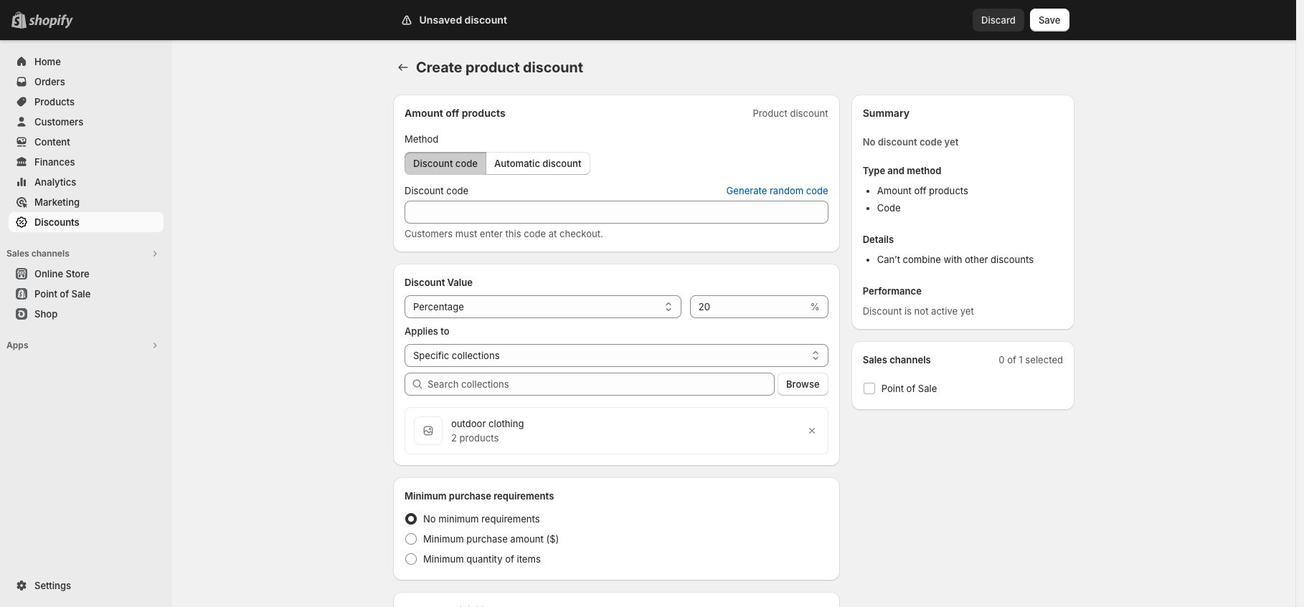 Task type: locate. For each thing, give the bounding box(es) containing it.
None text field
[[405, 201, 828, 224], [690, 296, 808, 319], [405, 201, 828, 224], [690, 296, 808, 319]]

shopify image
[[29, 14, 73, 29]]



Task type: describe. For each thing, give the bounding box(es) containing it.
Search collections text field
[[428, 373, 775, 396]]



Task type: vqa. For each thing, say whether or not it's contained in the screenshot.
Online Store image
no



